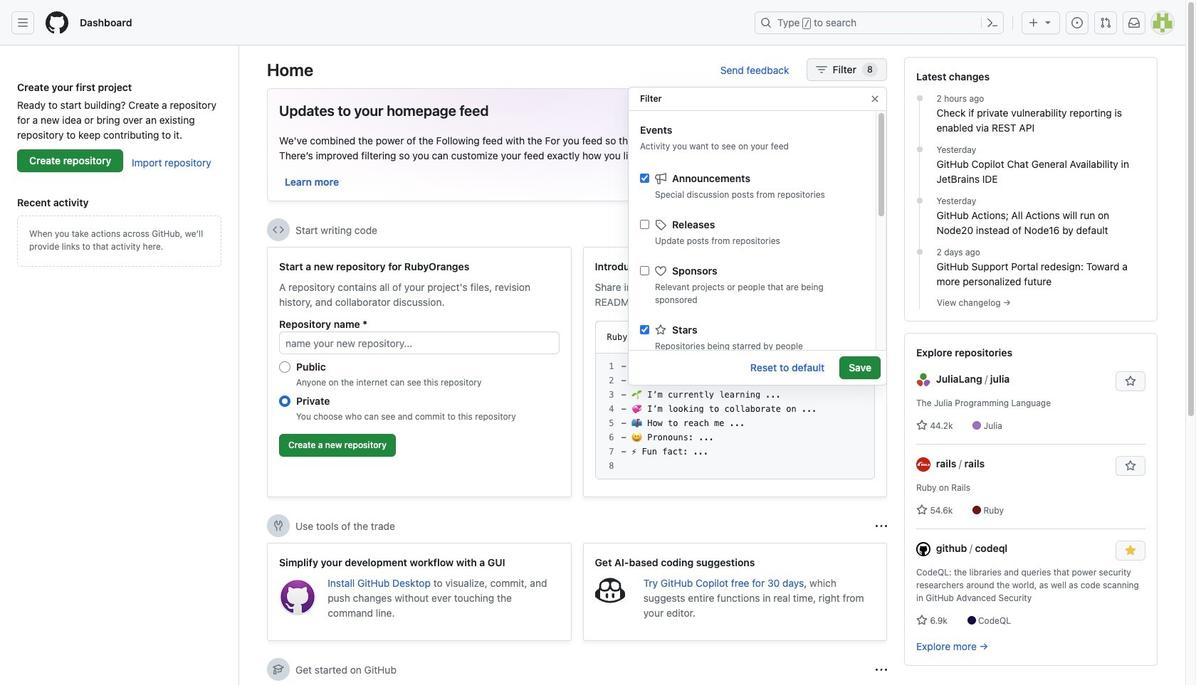 Task type: locate. For each thing, give the bounding box(es) containing it.
2 vertical spatial star image
[[917, 615, 928, 627]]

name your new repository... text field
[[279, 332, 559, 355]]

1 vertical spatial dot fill image
[[914, 144, 925, 155]]

menu
[[629, 160, 876, 549]]

@rails profile image
[[917, 458, 931, 472]]

none submit inside introduce yourself with a profile readme element
[[817, 328, 863, 348]]

explore element
[[904, 57, 1158, 686]]

star image
[[655, 324, 667, 336], [917, 420, 928, 432], [917, 615, 928, 627]]

introduce yourself with a profile readme element
[[583, 247, 887, 498]]

why am i seeing this? image for get ai-based coding suggestions element
[[876, 521, 887, 532]]

megaphone image
[[655, 173, 667, 184]]

star image
[[917, 505, 928, 516]]

1 star this repository image from the top
[[1125, 376, 1137, 387]]

0 vertical spatial why am i seeing this? image
[[876, 225, 887, 236]]

star image up "@rails profile" image
[[917, 420, 928, 432]]

simplify your development workflow with a gui element
[[267, 543, 571, 642]]

0 vertical spatial dot fill image
[[914, 93, 925, 104]]

star this repository image for "@rails profile" image
[[1125, 461, 1137, 472]]

why am i seeing this? image
[[876, 225, 887, 236], [876, 521, 887, 532]]

None submit
[[817, 328, 863, 348]]

triangle down image
[[1043, 16, 1054, 28]]

command palette image
[[987, 17, 998, 28]]

2 why am i seeing this? image from the top
[[876, 521, 887, 532]]

why am i seeing this? image
[[876, 665, 887, 676]]

unstar this repository image
[[1125, 546, 1137, 557]]

None radio
[[279, 396, 291, 407]]

none radio inside "start a new repository" element
[[279, 396, 291, 407]]

dot fill image
[[914, 93, 925, 104], [914, 144, 925, 155], [914, 195, 925, 207]]

star image down the heart image
[[655, 324, 667, 336]]

homepage image
[[46, 11, 68, 34]]

1 vertical spatial star this repository image
[[1125, 461, 1137, 472]]

1 why am i seeing this? image from the top
[[876, 225, 887, 236]]

mortar board image
[[273, 664, 284, 676]]

None checkbox
[[640, 174, 649, 183], [640, 220, 649, 229], [640, 266, 649, 276], [640, 325, 649, 335], [640, 174, 649, 183], [640, 220, 649, 229], [640, 266, 649, 276], [640, 325, 649, 335]]

git pull request image
[[1100, 17, 1112, 28]]

None radio
[[279, 362, 291, 373]]

why am i seeing this? image for introduce yourself with a profile readme element
[[876, 225, 887, 236]]

@julialang profile image
[[917, 373, 931, 388]]

1 vertical spatial star image
[[917, 420, 928, 432]]

dot fill image
[[914, 246, 925, 258]]

1 vertical spatial why am i seeing this? image
[[876, 521, 887, 532]]

star image down @github profile icon
[[917, 615, 928, 627]]

star this repository image
[[1125, 376, 1137, 387], [1125, 461, 1137, 472]]

star image for @github profile icon
[[917, 615, 928, 627]]

2 vertical spatial dot fill image
[[914, 195, 925, 207]]

get ai-based coding suggestions element
[[583, 543, 887, 642]]

2 star this repository image from the top
[[1125, 461, 1137, 472]]

0 vertical spatial star this repository image
[[1125, 376, 1137, 387]]

code image
[[273, 224, 284, 236]]



Task type: vqa. For each thing, say whether or not it's contained in the screenshot.
command palette IMAGE
yes



Task type: describe. For each thing, give the bounding box(es) containing it.
3 dot fill image from the top
[[914, 195, 925, 207]]

star image for @julialang profile icon
[[917, 420, 928, 432]]

notifications image
[[1129, 17, 1140, 28]]

none radio inside "start a new repository" element
[[279, 362, 291, 373]]

github desktop image
[[279, 579, 316, 616]]

2 dot fill image from the top
[[914, 144, 925, 155]]

heart image
[[655, 265, 667, 277]]

0 vertical spatial star image
[[655, 324, 667, 336]]

issue opened image
[[1072, 17, 1083, 28]]

star this repository image for @julialang profile icon
[[1125, 376, 1137, 387]]

1 dot fill image from the top
[[914, 93, 925, 104]]

@github profile image
[[917, 543, 931, 557]]

plus image
[[1028, 17, 1040, 28]]

explore repositories navigation
[[904, 333, 1158, 667]]

close menu image
[[870, 93, 881, 105]]

filter image
[[816, 64, 827, 75]]

tag image
[[655, 219, 667, 230]]

tools image
[[273, 521, 284, 532]]

x image
[[864, 103, 875, 114]]

start a new repository element
[[267, 247, 571, 498]]



